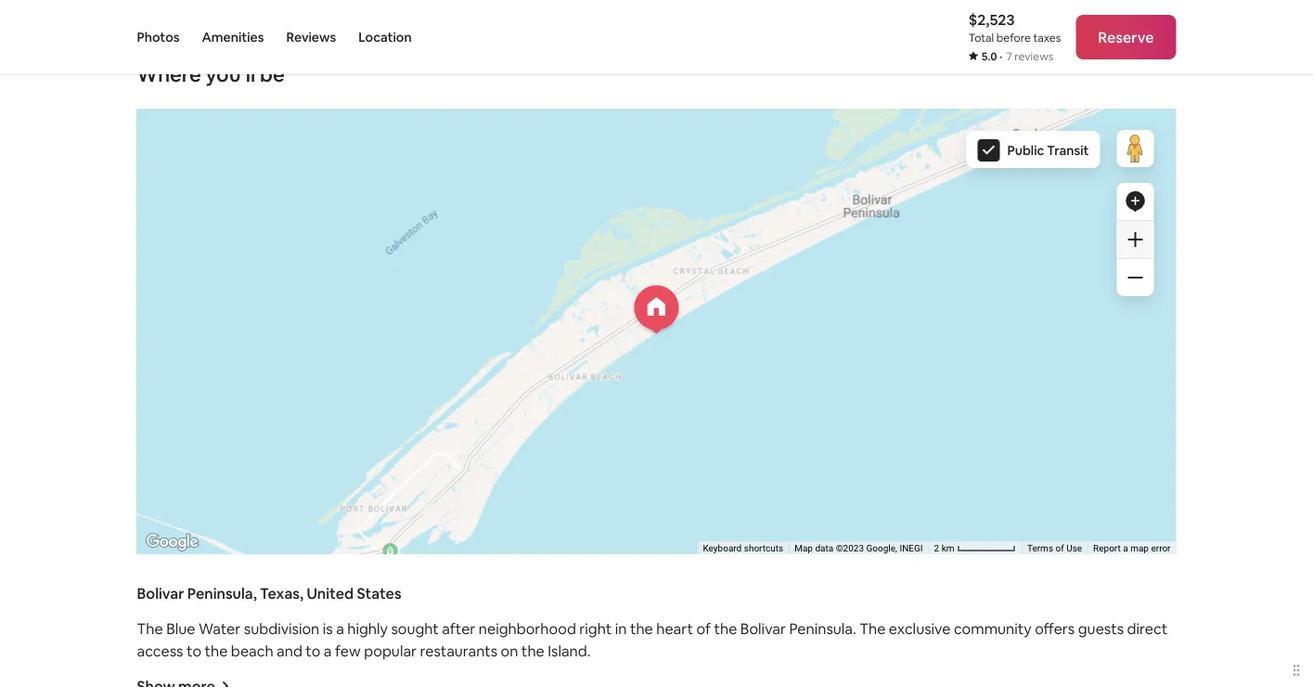 Task type: vqa. For each thing, say whether or not it's contained in the screenshot.
Location
yes



Task type: describe. For each thing, give the bounding box(es) containing it.
1 horizontal spatial of
[[1056, 543, 1065, 554]]

amenities button
[[202, 0, 264, 74]]

location button
[[359, 0, 412, 74]]

offers
[[1036, 619, 1076, 638]]

the right in
[[630, 619, 653, 638]]

report
[[1094, 543, 1122, 554]]

0 vertical spatial a
[[1124, 543, 1129, 554]]

states
[[357, 584, 402, 603]]

before
[[997, 31, 1032, 45]]

reserve
[[1099, 27, 1155, 46]]

island.
[[548, 641, 591, 660]]

on
[[501, 641, 518, 660]]

google,
[[867, 543, 898, 554]]

inegi
[[900, 543, 924, 554]]

photos button
[[137, 0, 180, 74]]

reviews
[[286, 29, 336, 46]]

drag pegman onto the map to open street view image
[[1118, 130, 1155, 167]]

terms
[[1028, 543, 1054, 554]]

$2,523
[[969, 10, 1015, 29]]

use
[[1067, 543, 1083, 554]]

public transit
[[1008, 142, 1090, 159]]

beach
[[231, 641, 274, 660]]

2 km button
[[929, 541, 1022, 555]]

map
[[1131, 543, 1150, 554]]

reserve button
[[1077, 15, 1177, 59]]

blue
[[166, 619, 195, 638]]

after
[[442, 619, 476, 638]]

keyboard shortcuts button
[[703, 542, 784, 555]]

map data ©2023 google, inegi
[[795, 543, 924, 554]]

7
[[1007, 49, 1013, 64]]

bolivar peninsula, texas, united states
[[137, 584, 402, 603]]

community
[[954, 619, 1032, 638]]

2 the from the left
[[860, 619, 886, 638]]

public
[[1008, 142, 1045, 159]]

total
[[969, 31, 995, 45]]

water
[[199, 619, 241, 638]]

you'll
[[206, 61, 256, 87]]

location
[[359, 29, 412, 46]]

of inside the blue water subdivision is a highly sought after neighborhood right in the heart of the bolivar peninsula. the exclusive community offers guests direct access to the beach and to a few popular restaurants on the island.
[[697, 619, 711, 638]]

united
[[307, 584, 354, 603]]

amenities
[[202, 29, 264, 46]]

1 to from the left
[[187, 641, 201, 660]]

error
[[1152, 543, 1171, 554]]

where
[[137, 61, 201, 87]]

highly
[[348, 619, 388, 638]]

5.0 · 7 reviews
[[982, 49, 1054, 64]]

bolivar inside the blue water subdivision is a highly sought after neighborhood right in the heart of the bolivar peninsula. the exclusive community offers guests direct access to the beach and to a few popular restaurants on the island.
[[741, 619, 786, 638]]

keyboard shortcuts
[[703, 543, 784, 554]]

·
[[1000, 49, 1003, 64]]

photos
[[137, 29, 180, 46]]

©2023
[[836, 543, 865, 554]]

the right heart
[[715, 619, 738, 638]]

the down neighborhood
[[522, 641, 545, 660]]

and
[[277, 641, 303, 660]]

1 the from the left
[[137, 619, 163, 638]]

google map
showing 0 points of interest. region
[[0, 29, 1314, 687]]



Task type: locate. For each thing, give the bounding box(es) containing it.
right
[[580, 619, 612, 638]]

taxes
[[1034, 31, 1062, 45]]

add a place to the map image
[[1125, 190, 1147, 213]]

popular
[[364, 641, 417, 660]]

1 vertical spatial bolivar
[[741, 619, 786, 638]]

reviews button
[[286, 0, 336, 74]]

5.0
[[982, 49, 998, 64]]

0 horizontal spatial bolivar
[[137, 584, 184, 603]]

your stay location, map pin image
[[635, 285, 679, 333]]

bolivar
[[137, 584, 184, 603], [741, 619, 786, 638]]

keyboard
[[703, 543, 742, 554]]

reviews
[[1015, 49, 1054, 64]]

few
[[335, 641, 361, 660]]

2 km
[[935, 543, 957, 554]]

2 to from the left
[[306, 641, 321, 660]]

2 vertical spatial a
[[324, 641, 332, 660]]

zoom out image
[[1129, 270, 1144, 285]]

neighborhood
[[479, 619, 577, 638]]

of left "use"
[[1056, 543, 1065, 554]]

km
[[942, 543, 955, 554]]

the up access
[[137, 619, 163, 638]]

bolivar up blue
[[137, 584, 184, 603]]

a left 'map'
[[1124, 543, 1129, 554]]

restaurants
[[420, 641, 498, 660]]

direct
[[1128, 619, 1168, 638]]

shortcuts
[[744, 543, 784, 554]]

1 horizontal spatial the
[[860, 619, 886, 638]]

a right is
[[336, 619, 344, 638]]

0 horizontal spatial the
[[137, 619, 163, 638]]

0 horizontal spatial of
[[697, 619, 711, 638]]

is
[[323, 619, 333, 638]]

the
[[630, 619, 653, 638], [715, 619, 738, 638], [205, 641, 228, 660], [522, 641, 545, 660]]

report a map error
[[1094, 543, 1171, 554]]

the
[[137, 619, 163, 638], [860, 619, 886, 638]]

the down water
[[205, 641, 228, 660]]

sought
[[391, 619, 439, 638]]

1 horizontal spatial bolivar
[[741, 619, 786, 638]]

be
[[260, 61, 285, 87]]

in
[[615, 619, 627, 638]]

1 vertical spatial a
[[336, 619, 344, 638]]

to
[[187, 641, 201, 660], [306, 641, 321, 660]]

guests
[[1079, 619, 1125, 638]]

0 horizontal spatial a
[[324, 641, 332, 660]]

the left exclusive
[[860, 619, 886, 638]]

transit
[[1048, 142, 1090, 159]]

terms of use link
[[1028, 543, 1083, 554]]

google image
[[142, 530, 203, 554]]

1 horizontal spatial a
[[336, 619, 344, 638]]

0 vertical spatial of
[[1056, 543, 1065, 554]]

heart
[[657, 619, 694, 638]]

texas,
[[260, 584, 304, 603]]

to down blue
[[187, 641, 201, 660]]

bolivar left peninsula.
[[741, 619, 786, 638]]

2 horizontal spatial a
[[1124, 543, 1129, 554]]

peninsula,
[[187, 584, 257, 603]]

terms of use
[[1028, 543, 1083, 554]]

data
[[816, 543, 834, 554]]

zoom in image
[[1129, 232, 1144, 247]]

subdivision
[[244, 619, 320, 638]]

0 vertical spatial bolivar
[[137, 584, 184, 603]]

access
[[137, 641, 183, 660]]

report a map error link
[[1094, 543, 1171, 554]]

$2,523 total before taxes
[[969, 10, 1062, 45]]

exclusive
[[889, 619, 951, 638]]

1 horizontal spatial to
[[306, 641, 321, 660]]

to right and
[[306, 641, 321, 660]]

a
[[1124, 543, 1129, 554], [336, 619, 344, 638], [324, 641, 332, 660]]

2
[[935, 543, 940, 554]]

map
[[795, 543, 813, 554]]

the blue water subdivision is a highly sought after neighborhood right in the heart of the bolivar peninsula. the exclusive community offers guests direct access to the beach and to a few popular restaurants on the island.
[[137, 619, 1168, 660]]

peninsula.
[[790, 619, 857, 638]]

0 horizontal spatial to
[[187, 641, 201, 660]]

of right heart
[[697, 619, 711, 638]]

of
[[1056, 543, 1065, 554], [697, 619, 711, 638]]

a left few
[[324, 641, 332, 660]]

1 vertical spatial of
[[697, 619, 711, 638]]

where you'll be
[[137, 61, 285, 87]]



